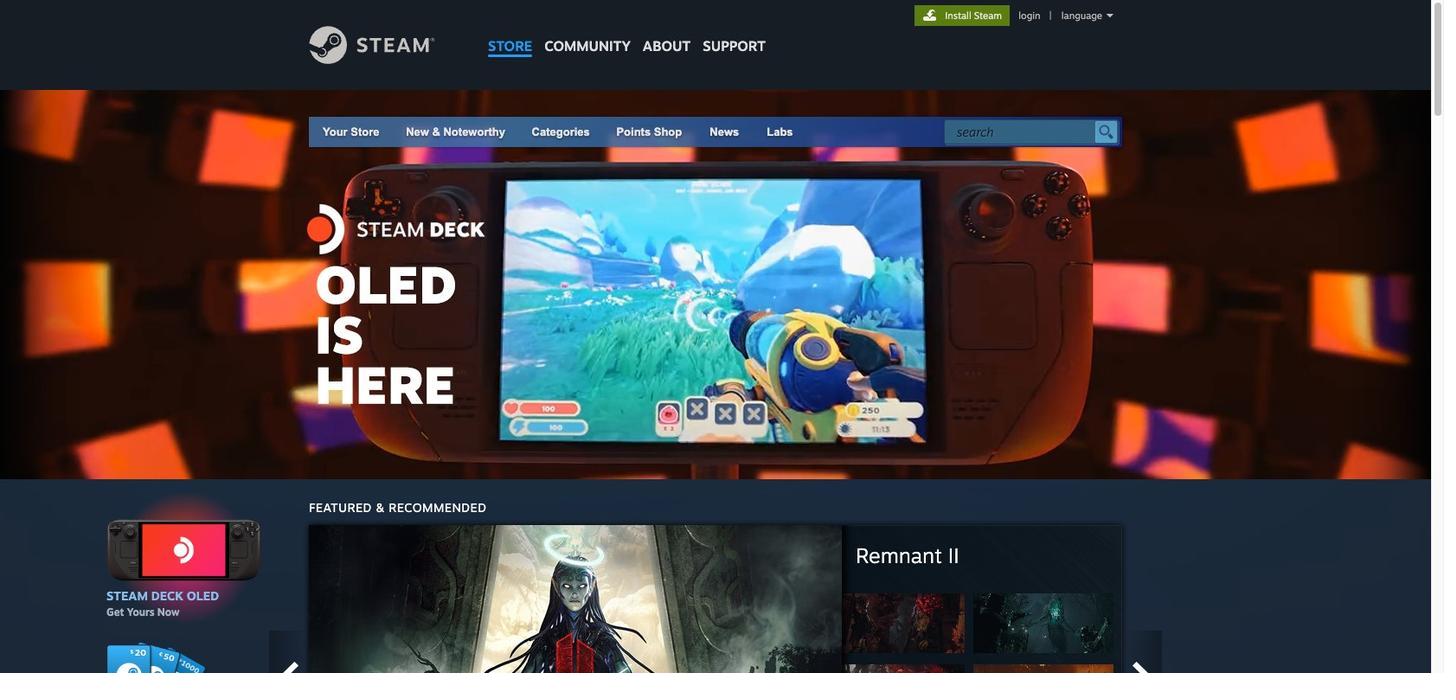 Task type: describe. For each thing, give the bounding box(es) containing it.
recommended
[[389, 500, 487, 515]]

about link
[[637, 0, 697, 59]]

& for featured
[[376, 500, 385, 515]]

noteworthy
[[443, 125, 505, 138]]

store
[[488, 37, 532, 55]]

categories
[[532, 125, 590, 138]]

support link
[[697, 0, 772, 59]]

labs link
[[753, 117, 807, 147]]

remnant ii
[[856, 542, 959, 568]]

shop
[[654, 125, 682, 138]]

now
[[157, 605, 180, 618]]

new
[[406, 125, 429, 138]]

categories link
[[532, 125, 590, 138]]

remnant ii link
[[309, 525, 1122, 673]]

login | language
[[1019, 10, 1103, 22]]

deck
[[151, 588, 183, 603]]

your store
[[323, 125, 379, 138]]

language
[[1062, 10, 1103, 22]]

login link
[[1015, 10, 1044, 22]]

points shop link
[[603, 117, 696, 147]]

install
[[945, 10, 972, 22]]

get
[[106, 605, 124, 618]]

news link
[[696, 117, 753, 147]]

|
[[1050, 10, 1052, 22]]

news
[[710, 125, 739, 138]]

labs
[[767, 125, 793, 138]]

install steam
[[945, 10, 1002, 22]]



Task type: vqa. For each thing, say whether or not it's contained in the screenshot.
SUPPORT link
yes



Task type: locate. For each thing, give the bounding box(es) containing it.
steam deck oled
[[106, 588, 219, 603]]

&
[[432, 125, 440, 138], [376, 500, 385, 515]]

remnant
[[856, 542, 942, 568]]

get yours now
[[106, 605, 180, 618]]

0 horizontal spatial steam
[[106, 588, 148, 603]]

community link
[[538, 0, 637, 63]]

store link
[[482, 0, 538, 63]]

yours
[[127, 605, 155, 618]]

0 horizontal spatial &
[[376, 500, 385, 515]]

steam up get
[[106, 588, 148, 603]]

featured
[[309, 500, 372, 515]]

0 vertical spatial &
[[432, 125, 440, 138]]

1 vertical spatial steam
[[106, 588, 148, 603]]

store
[[351, 125, 379, 138]]

support
[[703, 37, 766, 55]]

search text field
[[957, 121, 1091, 144]]

ii
[[948, 542, 959, 568]]

your store link
[[323, 125, 379, 138]]

your
[[323, 125, 348, 138]]

0 vertical spatial steam
[[974, 10, 1002, 22]]

& right new
[[432, 125, 440, 138]]

points
[[617, 125, 651, 138]]

& right featured
[[376, 500, 385, 515]]

1 horizontal spatial &
[[432, 125, 440, 138]]

& for new
[[432, 125, 440, 138]]

1 horizontal spatial steam
[[974, 10, 1002, 22]]

1 vertical spatial &
[[376, 500, 385, 515]]

featured & recommended
[[309, 500, 487, 515]]

new & noteworthy link
[[406, 125, 505, 138]]

steam right install
[[974, 10, 1002, 22]]

new & noteworthy
[[406, 125, 505, 138]]

oled
[[187, 588, 219, 603]]

login
[[1019, 10, 1041, 22]]

points shop
[[617, 125, 682, 138]]

steam inside "link"
[[974, 10, 1002, 22]]

install steam link
[[915, 5, 1010, 26]]

steam
[[974, 10, 1002, 22], [106, 588, 148, 603]]

about
[[643, 37, 691, 55]]

community
[[545, 37, 631, 55]]



